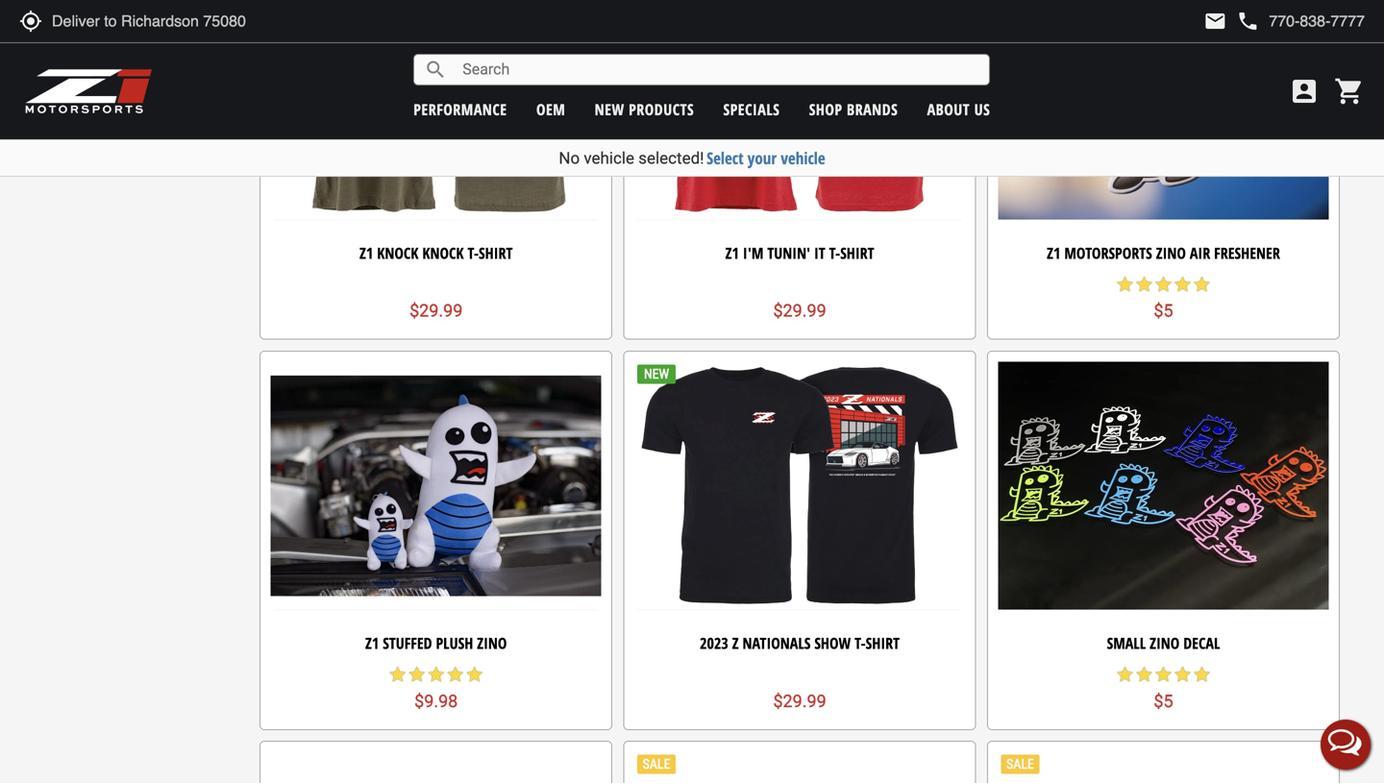 Task type: locate. For each thing, give the bounding box(es) containing it.
2 star star star star star $5 from the top
[[1116, 666, 1212, 712]]

star star star star star $9.98
[[388, 666, 484, 712]]

0 horizontal spatial knock
[[377, 243, 419, 263]]

2023 z nationals show t-shirt
[[700, 633, 900, 654]]

products
[[629, 99, 694, 120]]

no
[[559, 149, 580, 168]]

$5 down small zino decal
[[1154, 692, 1174, 712]]

decal
[[1184, 633, 1220, 654]]

phone link
[[1237, 10, 1365, 33]]

stuffed
[[383, 633, 432, 654]]

zino left air
[[1156, 243, 1186, 263]]

vehicle right no
[[584, 149, 635, 168]]

star
[[1116, 275, 1135, 294], [1135, 275, 1154, 294], [1154, 275, 1173, 294], [1173, 275, 1193, 294], [1193, 275, 1212, 294], [388, 666, 407, 685], [407, 666, 427, 685], [427, 666, 446, 685], [446, 666, 465, 685], [465, 666, 484, 685], [1116, 666, 1135, 685], [1135, 666, 1154, 685], [1154, 666, 1173, 685], [1173, 666, 1193, 685], [1193, 666, 1212, 685]]

vehicle right your
[[781, 147, 826, 169]]

performance link
[[414, 99, 507, 120]]

$29.99
[[410, 301, 463, 321], [773, 301, 827, 321], [773, 692, 827, 712]]

t- for z1 i'm tunin' it t-shirt
[[829, 243, 841, 263]]

z1 for z1 stuffed plush zino
[[365, 633, 379, 654]]

$29.99 down 2023 z nationals show t-shirt
[[773, 692, 827, 712]]

z1 stuffed plush zino
[[365, 633, 507, 654]]

about us
[[927, 99, 991, 120]]

2 $5 from the top
[[1154, 692, 1174, 712]]

$29.99 for nationals
[[773, 692, 827, 712]]

z1 for z1 motorsports zino air freshener
[[1047, 243, 1061, 263]]

zino
[[1156, 243, 1186, 263], [477, 633, 507, 654], [1150, 633, 1180, 654]]

air
[[1190, 243, 1211, 263]]

motorsports
[[1065, 243, 1153, 263]]

1 horizontal spatial t-
[[829, 243, 841, 263]]

mail phone
[[1204, 10, 1260, 33]]

1 $5 from the top
[[1154, 301, 1174, 321]]

zino left 'decal'
[[1150, 633, 1180, 654]]

0 vertical spatial $5
[[1154, 301, 1174, 321]]

2 horizontal spatial t-
[[855, 633, 866, 654]]

z1 motorsports zino air freshener
[[1047, 243, 1281, 263]]

z
[[732, 633, 739, 654]]

t-
[[468, 243, 479, 263], [829, 243, 841, 263], [855, 633, 866, 654]]

mail
[[1204, 10, 1227, 33]]

2023
[[700, 633, 729, 654]]

no vehicle selected! select your vehicle
[[559, 147, 826, 169]]

z1 for z1 i'm tunin' it t-shirt
[[726, 243, 739, 263]]

star star star star star $5 down small zino decal
[[1116, 666, 1212, 712]]

$5 for motorsports
[[1154, 301, 1174, 321]]

1 vertical spatial star star star star star $5
[[1116, 666, 1212, 712]]

$5 for zino
[[1154, 692, 1174, 712]]

shop
[[809, 99, 843, 120]]

about us link
[[927, 99, 991, 120]]

new
[[595, 99, 625, 120]]

z1 for z1 knock knock t-shirt
[[360, 243, 373, 263]]

oem
[[536, 99, 566, 120]]

tunin'
[[768, 243, 811, 263]]

search
[[424, 58, 447, 81]]

1 star star star star star $5 from the top
[[1116, 275, 1212, 321]]

0 horizontal spatial t-
[[468, 243, 479, 263]]

shirt
[[479, 243, 513, 263], [841, 243, 875, 263], [866, 633, 900, 654]]

0 horizontal spatial vehicle
[[584, 149, 635, 168]]

star star star star star $5 down "z1 motorsports zino air freshener"
[[1116, 275, 1212, 321]]

1 horizontal spatial knock
[[422, 243, 464, 263]]

$5
[[1154, 301, 1174, 321], [1154, 692, 1174, 712]]

$29.99 for knock
[[410, 301, 463, 321]]

zino right plush
[[477, 633, 507, 654]]

oem link
[[536, 99, 566, 120]]

$29.99 down z1 knock knock t-shirt
[[410, 301, 463, 321]]

vehicle
[[781, 147, 826, 169], [584, 149, 635, 168]]

$5 down "z1 motorsports zino air freshener"
[[1154, 301, 1174, 321]]

select your vehicle link
[[707, 147, 826, 169]]

$29.99 down z1 i'm tunin' it t-shirt
[[773, 301, 827, 321]]

1 vertical spatial $5
[[1154, 692, 1174, 712]]

knock
[[377, 243, 419, 263], [422, 243, 464, 263]]

star star star star star $5
[[1116, 275, 1212, 321], [1116, 666, 1212, 712]]

shirt for z1 i'm tunin' it t-shirt
[[841, 243, 875, 263]]

z1
[[360, 243, 373, 263], [726, 243, 739, 263], [1047, 243, 1061, 263], [365, 633, 379, 654]]

shopping_cart
[[1335, 76, 1365, 107]]

nationals
[[743, 633, 811, 654]]

0 vertical spatial star star star star star $5
[[1116, 275, 1212, 321]]

account_box link
[[1285, 76, 1325, 107]]



Task type: vqa. For each thing, say whether or not it's contained in the screenshot.


Task type: describe. For each thing, give the bounding box(es) containing it.
phone
[[1237, 10, 1260, 33]]

2 knock from the left
[[422, 243, 464, 263]]

new products
[[595, 99, 694, 120]]

z1 motorsports logo image
[[24, 67, 153, 115]]

brands
[[847, 99, 898, 120]]

select
[[707, 147, 744, 169]]

$9.98
[[415, 692, 458, 712]]

freshener
[[1214, 243, 1281, 263]]

vehicle inside no vehicle selected! select your vehicle
[[584, 149, 635, 168]]

small zino decal
[[1107, 633, 1220, 654]]

small
[[1107, 633, 1146, 654]]

t- for 2023 z nationals show t-shirt
[[855, 633, 866, 654]]

1 horizontal spatial vehicle
[[781, 147, 826, 169]]

shopping_cart link
[[1330, 76, 1365, 107]]

z1 i'm tunin' it t-shirt
[[726, 243, 875, 263]]

z1 knock knock t-shirt
[[360, 243, 513, 263]]

$29.99 for tunin'
[[773, 301, 827, 321]]

account_box
[[1289, 76, 1320, 107]]

star star star star star $5 for zino
[[1116, 666, 1212, 712]]

selected!
[[639, 149, 704, 168]]

Search search field
[[447, 55, 990, 85]]

new products link
[[595, 99, 694, 120]]

i'm
[[743, 243, 764, 263]]

shop brands
[[809, 99, 898, 120]]

shirt for 2023 z nationals show t-shirt
[[866, 633, 900, 654]]

1 knock from the left
[[377, 243, 419, 263]]

plush
[[436, 633, 473, 654]]

performance
[[414, 99, 507, 120]]

show
[[815, 633, 851, 654]]

my_location
[[19, 10, 42, 33]]

about
[[927, 99, 970, 120]]

your
[[748, 147, 777, 169]]

us
[[975, 99, 991, 120]]

shop brands link
[[809, 99, 898, 120]]

specials link
[[723, 99, 780, 120]]

mail link
[[1204, 10, 1227, 33]]

specials
[[723, 99, 780, 120]]

star star star star star $5 for motorsports
[[1116, 275, 1212, 321]]

it
[[814, 243, 826, 263]]



